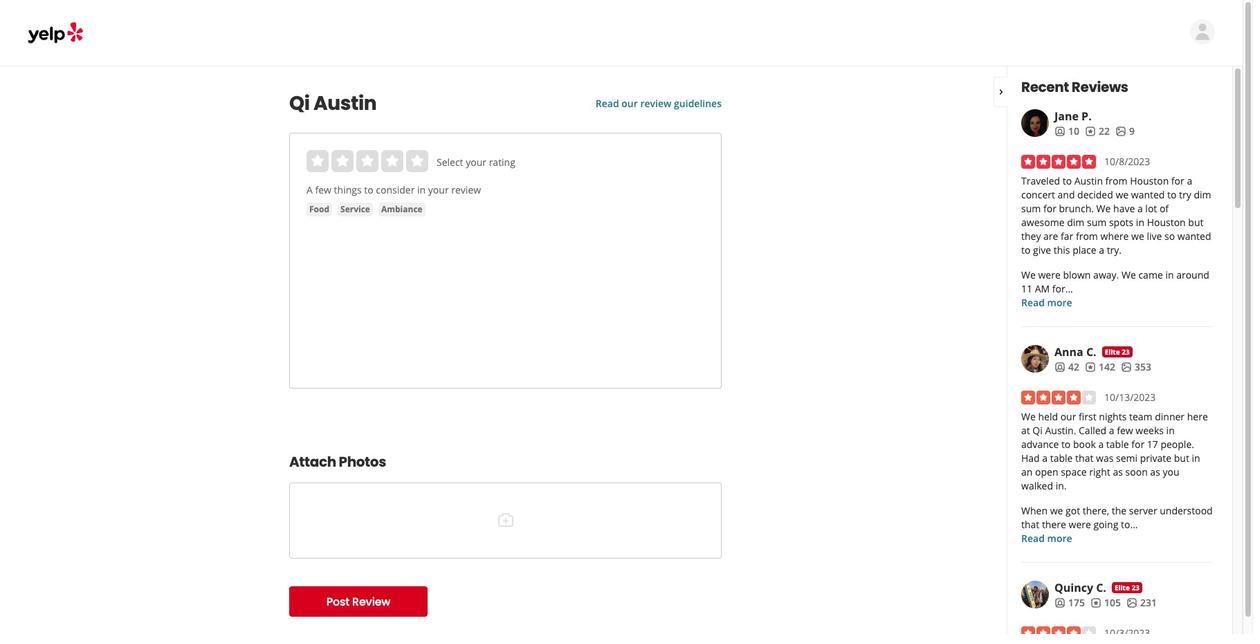 Task type: describe. For each thing, give the bounding box(es) containing it.
were inside when we got there, the server understood that there were going to…
[[1069, 519, 1092, 532]]

when
[[1022, 505, 1048, 518]]

there
[[1043, 519, 1067, 532]]

when we got there, the server understood that there were going to…
[[1022, 505, 1213, 532]]

private
[[1141, 452, 1172, 465]]

23 for anna c.
[[1122, 348, 1130, 357]]

anna
[[1055, 345, 1084, 360]]

service
[[341, 204, 370, 215]]

but inside we held our first nights team dinner here at qi austin. called a few weeks in advance to book a table for 17 people. had a table that was semi private but in an open space right as soon as you walked in.
[[1175, 452, 1190, 465]]

elite for anna c.
[[1105, 348, 1121, 357]]

we left 'came'
[[1122, 269, 1137, 282]]

5 star rating image
[[1022, 155, 1097, 169]]

in.
[[1056, 480, 1067, 493]]

for…
[[1053, 282, 1074, 296]]

austin.
[[1046, 424, 1077, 438]]

105
[[1105, 597, 1122, 610]]

to inside we held our first nights team dinner here at qi austin. called a few weeks in advance to book a table for 17 people. had a table that was semi private but in an open space right as soon as you walked in.
[[1062, 438, 1071, 451]]

read more for 11
[[1022, 296, 1073, 309]]

a
[[307, 183, 313, 197]]

rating
[[489, 156, 516, 169]]

attach photos
[[289, 453, 386, 472]]

2 horizontal spatial for
[[1172, 174, 1185, 188]]

read our review guidelines link
[[596, 97, 722, 110]]

brunch.
[[1060, 202, 1095, 215]]

elite 23 link for anna c.
[[1103, 347, 1133, 358]]

9
[[1130, 125, 1135, 138]]

weeks
[[1136, 424, 1164, 438]]

more for were
[[1048, 532, 1073, 546]]

read for traveled
[[1022, 296, 1045, 309]]

2 as from the left
[[1151, 466, 1161, 479]]

1 vertical spatial dim
[[1068, 216, 1085, 229]]

to…
[[1122, 519, 1138, 532]]

175
[[1069, 597, 1086, 610]]

10/13/2023
[[1105, 391, 1156, 404]]

had
[[1022, 452, 1040, 465]]

live
[[1148, 230, 1163, 243]]

1 vertical spatial sum
[[1088, 216, 1107, 229]]

quincy c.
[[1055, 581, 1107, 596]]

recent
[[1022, 78, 1070, 97]]

qi austin link
[[289, 90, 563, 117]]

semi
[[1117, 452, 1138, 465]]

photos
[[339, 453, 386, 472]]

we inside traveled to austin from houston for a concert and decided we wanted to try dim sum for brunch. we have a lot of awesome dim sum spots in houston but they are far from where we live so wanted to give this place a try.
[[1097, 202, 1111, 215]]

there,
[[1083, 505, 1110, 518]]

16 review v2 image for quincy
[[1091, 598, 1102, 609]]

more for am
[[1048, 296, 1073, 309]]

0 horizontal spatial for
[[1044, 202, 1057, 215]]

0 vertical spatial wanted
[[1132, 188, 1166, 201]]

1 vertical spatial houston
[[1148, 216, 1186, 229]]

rating element
[[307, 150, 429, 172]]

1 horizontal spatial wanted
[[1178, 230, 1212, 243]]

photos element for quincy c.
[[1127, 597, 1158, 611]]

consider
[[376, 183, 415, 197]]

1 vertical spatial table
[[1051, 452, 1073, 465]]

elite for quincy c.
[[1115, 584, 1130, 593]]

right
[[1090, 466, 1111, 479]]

22
[[1099, 125, 1110, 138]]

got
[[1066, 505, 1081, 518]]

post
[[327, 594, 350, 610]]

we inside when we got there, the server understood that there were going to…
[[1051, 505, 1064, 518]]

spots
[[1110, 216, 1134, 229]]

the
[[1112, 505, 1127, 518]]

food
[[309, 204, 330, 215]]

people.
[[1161, 438, 1195, 451]]

we were blown away. we came in around 11 am for…
[[1022, 269, 1210, 296]]

read our review guidelines
[[596, 97, 722, 110]]

0 vertical spatial 16 photos v2 image
[[1116, 126, 1127, 137]]

1 horizontal spatial table
[[1107, 438, 1130, 451]]

advance
[[1022, 438, 1059, 451]]

for inside we held our first nights team dinner here at qi austin. called a few weeks in advance to book a table for 17 people. had a table that was semi private but in an open space right as soon as you walked in.
[[1132, 438, 1145, 451]]

to right things
[[364, 183, 374, 197]]

elite 23 for anna c.
[[1105, 348, 1130, 357]]

a up open on the right bottom of page
[[1043, 452, 1048, 465]]

review
[[352, 594, 391, 610]]

a left lot
[[1138, 202, 1144, 215]]

at
[[1022, 424, 1031, 438]]

anna c.
[[1055, 345, 1097, 360]]

16 review v2 image
[[1086, 126, 1097, 137]]

concert
[[1022, 188, 1056, 201]]

11
[[1022, 282, 1033, 296]]

nights
[[1100, 411, 1127, 424]]

we held our first nights team dinner here at qi austin. called a few weeks in advance to book a table for 17 people. had a table that was semi private but in an open space right as soon as you walked in.
[[1022, 411, 1209, 493]]

this
[[1054, 244, 1071, 257]]

you
[[1163, 466, 1180, 479]]

dinner
[[1156, 411, 1185, 424]]

are
[[1044, 230, 1059, 243]]

we up the 11
[[1022, 269, 1036, 282]]

0 vertical spatial your
[[466, 156, 487, 169]]

photo of anna c. image
[[1022, 345, 1050, 373]]

0 horizontal spatial sum
[[1022, 202, 1041, 215]]

0 horizontal spatial review
[[452, 183, 481, 197]]

jane
[[1055, 109, 1079, 124]]

reviews element for anna c.
[[1086, 361, 1116, 375]]

2 horizontal spatial we
[[1132, 230, 1145, 243]]

far
[[1061, 230, 1074, 243]]

16 photos v2 image for anna c.
[[1122, 362, 1133, 373]]

around
[[1177, 269, 1210, 282]]

4 star rating image for quincy c.
[[1022, 627, 1097, 635]]

0 horizontal spatial austin
[[314, 90, 377, 117]]

attach photos image
[[497, 512, 514, 529]]

recent reviews
[[1022, 78, 1129, 97]]

first
[[1079, 411, 1097, 424]]

in down the people.
[[1193, 452, 1201, 465]]

0 vertical spatial read
[[596, 97, 619, 110]]

server
[[1130, 505, 1158, 518]]

am
[[1035, 282, 1050, 296]]



Task type: locate. For each thing, give the bounding box(es) containing it.
elite 23 link up 142
[[1103, 347, 1133, 358]]

23 up the 10/13/2023
[[1122, 348, 1130, 357]]

to
[[1063, 174, 1073, 188], [364, 183, 374, 197], [1168, 188, 1177, 201], [1022, 244, 1031, 257], [1062, 438, 1071, 451]]

reviews element containing 142
[[1086, 361, 1116, 375]]

16 friends v2 image
[[1055, 362, 1066, 373], [1055, 598, 1066, 609]]

17
[[1148, 438, 1159, 451]]

0 vertical spatial for
[[1172, 174, 1185, 188]]

have
[[1114, 202, 1136, 215]]

photos element containing 9
[[1116, 125, 1135, 138]]

from
[[1106, 174, 1128, 188], [1077, 230, 1099, 243]]

1 horizontal spatial your
[[466, 156, 487, 169]]

austin up rating element
[[314, 90, 377, 117]]

2 vertical spatial reviews element
[[1091, 597, 1122, 611]]

friends element for anna c.
[[1055, 361, 1080, 375]]

c. for quincy c.
[[1097, 581, 1107, 596]]

2 4 star rating image from the top
[[1022, 627, 1097, 635]]

book
[[1074, 438, 1097, 451]]

elite up 105
[[1115, 584, 1130, 593]]

photos element right 142
[[1122, 361, 1152, 375]]

that down book
[[1076, 452, 1094, 465]]

0 horizontal spatial that
[[1022, 519, 1040, 532]]

a few things to consider in your review
[[307, 183, 481, 197]]

c. right anna
[[1087, 345, 1097, 360]]

reviews element right 175
[[1091, 597, 1122, 611]]

1 vertical spatial friends element
[[1055, 361, 1080, 375]]

our inside we held our first nights team dinner here at qi austin. called a few weeks in advance to book a table for 17 people. had a table that was semi private but in an open space right as soon as you walked in.
[[1061, 411, 1077, 424]]

0 vertical spatial 4 star rating image
[[1022, 391, 1097, 405]]

0 vertical spatial more
[[1048, 296, 1073, 309]]

things
[[334, 183, 362, 197]]

for up 'awesome' at the right of the page
[[1044, 202, 1057, 215]]

elite 23 up 142
[[1105, 348, 1130, 357]]

try.
[[1107, 244, 1122, 257]]

1 friends element from the top
[[1055, 125, 1080, 138]]

traveled to austin from houston for a concert and decided we wanted to try dim sum for brunch. we have a lot of awesome dim sum spots in houston but they are far from where we live so wanted to give this place a try.
[[1022, 174, 1212, 257]]

1 vertical spatial review
[[452, 183, 481, 197]]

c. for anna c.
[[1087, 345, 1097, 360]]

c. up 105
[[1097, 581, 1107, 596]]

photo of quincy c. image
[[1022, 582, 1050, 609]]

we left the live
[[1132, 230, 1145, 243]]

space
[[1061, 466, 1087, 479]]

austin up decided
[[1075, 174, 1104, 188]]

1 4 star rating image from the top
[[1022, 391, 1097, 405]]

2 vertical spatial 16 photos v2 image
[[1127, 598, 1138, 609]]

a up try
[[1188, 174, 1193, 188]]

1 vertical spatial that
[[1022, 519, 1040, 532]]

reviews element right "42"
[[1086, 361, 1116, 375]]

1 vertical spatial read
[[1022, 296, 1045, 309]]

0 vertical spatial elite 23
[[1105, 348, 1130, 357]]

wanted up lot
[[1132, 188, 1166, 201]]

0 horizontal spatial as
[[1114, 466, 1124, 479]]

2 friends element from the top
[[1055, 361, 1080, 375]]

3 friends element from the top
[[1055, 597, 1086, 611]]

0 vertical spatial c.
[[1087, 345, 1097, 360]]

photos element right 105
[[1127, 597, 1158, 611]]

1 horizontal spatial were
[[1069, 519, 1092, 532]]

elite up 142
[[1105, 348, 1121, 357]]

0 horizontal spatial our
[[622, 97, 638, 110]]

that inside we held our first nights team dinner here at qi austin. called a few weeks in advance to book a table for 17 people. had a table that was semi private but in an open space right as soon as you walked in.
[[1076, 452, 1094, 465]]

4 star rating image up held
[[1022, 391, 1097, 405]]

close sidebar icon image
[[996, 86, 1007, 97], [996, 86, 1007, 97]]

dim right try
[[1195, 188, 1212, 201]]

0 vertical spatial elite
[[1105, 348, 1121, 357]]

elite 23 link up 105
[[1113, 583, 1143, 594]]

0 vertical spatial 23
[[1122, 348, 1130, 357]]

in right 'came'
[[1166, 269, 1175, 282]]

2 read more from the top
[[1022, 532, 1073, 546]]

photos element containing 231
[[1127, 597, 1158, 611]]

but inside traveled to austin from houston for a concert and decided we wanted to try dim sum for brunch. we have a lot of awesome dim sum spots in houston but they are far from where we live so wanted to give this place a try.
[[1189, 216, 1204, 229]]

friends element containing 175
[[1055, 597, 1086, 611]]

0 vertical spatial but
[[1189, 216, 1204, 229]]

1 horizontal spatial few
[[1118, 424, 1134, 438]]

jeremy m. image
[[1191, 19, 1216, 44]]

elite
[[1105, 348, 1121, 357], [1115, 584, 1130, 593]]

10
[[1069, 125, 1080, 138]]

read more button down there
[[1022, 532, 1073, 546]]

lot
[[1146, 202, 1158, 215]]

called
[[1079, 424, 1107, 438]]

that down when
[[1022, 519, 1040, 532]]

more down the for…
[[1048, 296, 1073, 309]]

review down select your rating
[[452, 183, 481, 197]]

dim
[[1195, 188, 1212, 201], [1068, 216, 1085, 229]]

1 horizontal spatial as
[[1151, 466, 1161, 479]]

0 vertical spatial review
[[641, 97, 672, 110]]

1 vertical spatial more
[[1048, 532, 1073, 546]]

were up "am"
[[1039, 269, 1061, 282]]

0 horizontal spatial few
[[315, 183, 332, 197]]

16 photos v2 image left 9
[[1116, 126, 1127, 137]]

1 vertical spatial reviews element
[[1086, 361, 1116, 375]]

attach
[[289, 453, 336, 472]]

1 horizontal spatial austin
[[1075, 174, 1104, 188]]

16 review v2 image for anna
[[1086, 362, 1097, 373]]

0 vertical spatial houston
[[1131, 174, 1170, 188]]

353
[[1135, 361, 1152, 374]]

in inside we were blown away. we came in around 11 am for…
[[1166, 269, 1175, 282]]

16 review v2 image left 142
[[1086, 362, 1097, 373]]

few down nights
[[1118, 424, 1134, 438]]

a up the was
[[1099, 438, 1104, 451]]

soon
[[1126, 466, 1148, 479]]

friends element
[[1055, 125, 1080, 138], [1055, 361, 1080, 375], [1055, 597, 1086, 611]]

from down 10/8/2023
[[1106, 174, 1128, 188]]

in right spots
[[1137, 216, 1145, 229]]

1 vertical spatial read more
[[1022, 532, 1073, 546]]

0 vertical spatial we
[[1116, 188, 1129, 201]]

0 horizontal spatial 23
[[1122, 348, 1130, 357]]

1 horizontal spatial dim
[[1195, 188, 1212, 201]]

team
[[1130, 411, 1153, 424]]

friends element down jane
[[1055, 125, 1080, 138]]

here
[[1188, 411, 1209, 424]]

2 vertical spatial friends element
[[1055, 597, 1086, 611]]

review left guidelines
[[641, 97, 672, 110]]

photos element
[[1116, 125, 1135, 138], [1122, 361, 1152, 375], [1127, 597, 1158, 611]]

elite 23 up 105
[[1115, 584, 1140, 593]]

friends element containing 42
[[1055, 361, 1080, 375]]

1 vertical spatial we
[[1132, 230, 1145, 243]]

1 16 friends v2 image from the top
[[1055, 362, 1066, 373]]

to down they
[[1022, 244, 1031, 257]]

0 horizontal spatial table
[[1051, 452, 1073, 465]]

guidelines
[[674, 97, 722, 110]]

1 vertical spatial 23
[[1132, 584, 1140, 593]]

your
[[466, 156, 487, 169], [428, 183, 449, 197]]

0 horizontal spatial from
[[1077, 230, 1099, 243]]

few inside we held our first nights team dinner here at qi austin. called a few weeks in advance to book a table for 17 people. had a table that was semi private but in an open space right as soon as you walked in.
[[1118, 424, 1134, 438]]

231
[[1141, 597, 1158, 610]]

we up have
[[1116, 188, 1129, 201]]

in right consider
[[417, 183, 426, 197]]

0 vertical spatial austin
[[314, 90, 377, 117]]

0 horizontal spatial we
[[1051, 505, 1064, 518]]

select
[[437, 156, 464, 169]]

0 vertical spatial were
[[1039, 269, 1061, 282]]

23
[[1122, 348, 1130, 357], [1132, 584, 1140, 593]]

more down there
[[1048, 532, 1073, 546]]

1 vertical spatial austin
[[1075, 174, 1104, 188]]

0 vertical spatial photos element
[[1116, 125, 1135, 138]]

16 friends v2 image left "42"
[[1055, 362, 1066, 373]]

a down nights
[[1110, 424, 1115, 438]]

10/8/2023
[[1105, 155, 1151, 168]]

open
[[1036, 466, 1059, 479]]

houston down "of"
[[1148, 216, 1186, 229]]

table up semi
[[1107, 438, 1130, 451]]

0 vertical spatial elite 23 link
[[1103, 347, 1133, 358]]

quincy
[[1055, 581, 1094, 596]]

16 photos v2 image left "353"
[[1122, 362, 1133, 373]]

to down austin.
[[1062, 438, 1071, 451]]

16 review v2 image
[[1086, 362, 1097, 373], [1091, 598, 1102, 609]]

we up there
[[1051, 505, 1064, 518]]

elite 23 for quincy c.
[[1115, 584, 1140, 593]]

1 vertical spatial your
[[428, 183, 449, 197]]

try
[[1180, 188, 1192, 201]]

1 more from the top
[[1048, 296, 1073, 309]]

0 vertical spatial from
[[1106, 174, 1128, 188]]

reviews element containing 105
[[1091, 597, 1122, 611]]

away.
[[1094, 269, 1120, 282]]

we up the at
[[1022, 411, 1036, 424]]

16 friends v2 image for anna c.
[[1055, 362, 1066, 373]]

0 vertical spatial table
[[1107, 438, 1130, 451]]

in down dinner
[[1167, 424, 1175, 438]]

16 friends v2 image left 175
[[1055, 598, 1066, 609]]

in inside traveled to austin from houston for a concert and decided we wanted to try dim sum for brunch. we have a lot of awesome dim sum spots in houston but they are far from where we live so wanted to give this place a try.
[[1137, 216, 1145, 229]]

2 vertical spatial we
[[1051, 505, 1064, 518]]

our left guidelines
[[622, 97, 638, 110]]

and
[[1058, 188, 1076, 201]]

a left try. on the right of page
[[1100, 244, 1105, 257]]

p.
[[1082, 109, 1092, 124]]

4 star rating image for anna c.
[[1022, 391, 1097, 405]]

1 horizontal spatial from
[[1106, 174, 1128, 188]]

to up and
[[1063, 174, 1073, 188]]

1 vertical spatial 16 friends v2 image
[[1055, 598, 1066, 609]]

read more down there
[[1022, 532, 1073, 546]]

16 photos v2 image
[[1116, 126, 1127, 137], [1122, 362, 1133, 373], [1127, 598, 1138, 609]]

elite 23 link for quincy c.
[[1113, 583, 1143, 594]]

sum down concert
[[1022, 202, 1041, 215]]

23 right quincy c.
[[1132, 584, 1140, 593]]

read more button down "am"
[[1022, 296, 1073, 310]]

0 vertical spatial few
[[315, 183, 332, 197]]

was
[[1097, 452, 1114, 465]]

that inside when we got there, the server understood that there were going to…
[[1022, 519, 1040, 532]]

wanted right so
[[1178, 230, 1212, 243]]

for left 17
[[1132, 438, 1145, 451]]

2 read more button from the top
[[1022, 532, 1073, 546]]

read more for there
[[1022, 532, 1073, 546]]

friends element down anna
[[1055, 361, 1080, 375]]

0 vertical spatial read more button
[[1022, 296, 1073, 310]]

qi inside we held our first nights team dinner here at qi austin. called a few weeks in advance to book a table for 17 people. had a table that was semi private but in an open space right as soon as you walked in.
[[1033, 424, 1043, 438]]

23 for quincy c.
[[1132, 584, 1140, 593]]

as down private
[[1151, 466, 1161, 479]]

give
[[1034, 244, 1052, 257]]

an
[[1022, 466, 1033, 479]]

4 star rating image down 175
[[1022, 627, 1097, 635]]

1 vertical spatial c.
[[1097, 581, 1107, 596]]

they
[[1022, 230, 1042, 243]]

4 star rating image
[[1022, 391, 1097, 405], [1022, 627, 1097, 635]]

photo of jane p. image
[[1022, 109, 1050, 137]]

16 friends v2 image
[[1055, 126, 1066, 137]]

reviews element
[[1086, 125, 1110, 138], [1086, 361, 1116, 375], [1091, 597, 1122, 611]]

2 16 friends v2 image from the top
[[1055, 598, 1066, 609]]

understood
[[1161, 505, 1213, 518]]

table
[[1107, 438, 1130, 451], [1051, 452, 1073, 465]]

friends element for quincy c.
[[1055, 597, 1086, 611]]

were down "got" at right
[[1069, 519, 1092, 532]]

read
[[596, 97, 619, 110], [1022, 296, 1045, 309], [1022, 532, 1045, 546]]

where
[[1101, 230, 1130, 243]]

0 horizontal spatial your
[[428, 183, 449, 197]]

2 more from the top
[[1048, 532, 1073, 546]]

1 horizontal spatial qi
[[1033, 424, 1043, 438]]

sum up where
[[1088, 216, 1107, 229]]

1 as from the left
[[1114, 466, 1124, 479]]

friends element containing 10
[[1055, 125, 1080, 138]]

decided
[[1078, 188, 1114, 201]]

0 vertical spatial that
[[1076, 452, 1094, 465]]

1 vertical spatial our
[[1061, 411, 1077, 424]]

photos element for anna c.
[[1122, 361, 1152, 375]]

photos element right 22 at top right
[[1116, 125, 1135, 138]]

read for we
[[1022, 532, 1045, 546]]

1 horizontal spatial 23
[[1132, 584, 1140, 593]]

reviews element for quincy c.
[[1091, 597, 1122, 611]]

1 vertical spatial read more button
[[1022, 532, 1073, 546]]

1 vertical spatial qi
[[1033, 424, 1043, 438]]

for
[[1172, 174, 1185, 188], [1044, 202, 1057, 215], [1132, 438, 1145, 451]]

0 vertical spatial dim
[[1195, 188, 1212, 201]]

to left try
[[1168, 188, 1177, 201]]

1 vertical spatial few
[[1118, 424, 1134, 438]]

dim down brunch.
[[1068, 216, 1085, 229]]

0 vertical spatial reviews element
[[1086, 125, 1110, 138]]

as down semi
[[1114, 466, 1124, 479]]

0 vertical spatial 16 review v2 image
[[1086, 362, 1097, 373]]

1 read more from the top
[[1022, 296, 1073, 309]]

we
[[1116, 188, 1129, 201], [1132, 230, 1145, 243], [1051, 505, 1064, 518]]

1 horizontal spatial our
[[1061, 411, 1077, 424]]

reviews
[[1072, 78, 1129, 97]]

16 friends v2 image for quincy c.
[[1055, 598, 1066, 609]]

but down try
[[1189, 216, 1204, 229]]

2 vertical spatial for
[[1132, 438, 1145, 451]]

awesome
[[1022, 216, 1065, 229]]

2 vertical spatial read
[[1022, 532, 1045, 546]]

for up try
[[1172, 174, 1185, 188]]

read more down "am"
[[1022, 296, 1073, 309]]

1 vertical spatial photos element
[[1122, 361, 1152, 375]]

1 horizontal spatial review
[[641, 97, 672, 110]]

2 vertical spatial photos element
[[1127, 597, 1158, 611]]

so
[[1165, 230, 1176, 243]]

1 vertical spatial elite 23 link
[[1113, 583, 1143, 594]]

ambiance
[[381, 204, 423, 215]]

traveled
[[1022, 174, 1061, 188]]

we down decided
[[1097, 202, 1111, 215]]

going
[[1094, 519, 1119, 532]]

0 horizontal spatial dim
[[1068, 216, 1085, 229]]

1 horizontal spatial sum
[[1088, 216, 1107, 229]]

0 horizontal spatial wanted
[[1132, 188, 1166, 201]]

16 photos v2 image left 231
[[1127, 598, 1138, 609]]

post review
[[327, 594, 391, 610]]

reviews element down p. in the right top of the page
[[1086, 125, 1110, 138]]

more
[[1048, 296, 1073, 309], [1048, 532, 1073, 546]]

read more
[[1022, 296, 1073, 309], [1022, 532, 1073, 546]]

1 vertical spatial for
[[1044, 202, 1057, 215]]

but down the people.
[[1175, 452, 1190, 465]]

walked
[[1022, 480, 1054, 493]]

reviews element containing 22
[[1086, 125, 1110, 138]]

1 vertical spatial but
[[1175, 452, 1190, 465]]

your left rating
[[466, 156, 487, 169]]

friends element down quincy
[[1055, 597, 1086, 611]]

16 review v2 image left 105
[[1091, 598, 1102, 609]]

1 vertical spatial elite 23
[[1115, 584, 1140, 593]]

austin
[[314, 90, 377, 117], [1075, 174, 1104, 188]]

of
[[1160, 202, 1169, 215]]

were inside we were blown away. we came in around 11 am for…
[[1039, 269, 1061, 282]]

1 vertical spatial elite
[[1115, 584, 1130, 593]]

0 vertical spatial our
[[622, 97, 638, 110]]

1 horizontal spatial that
[[1076, 452, 1094, 465]]

0 vertical spatial read more
[[1022, 296, 1073, 309]]

austin inside traveled to austin from houston for a concert and decided we wanted to try dim sum for brunch. we have a lot of awesome dim sum spots in houston but they are far from where we live so wanted to give this place a try.
[[1075, 174, 1104, 188]]

0 horizontal spatial qi
[[289, 90, 310, 117]]

table up space
[[1051, 452, 1073, 465]]

0 horizontal spatial were
[[1039, 269, 1061, 282]]

houston up lot
[[1131, 174, 1170, 188]]

few right a
[[315, 183, 332, 197]]

16 photos v2 image for quincy c.
[[1127, 598, 1138, 609]]

read more button
[[1022, 296, 1073, 310], [1022, 532, 1073, 546]]

we inside we held our first nights team dinner here at qi austin. called a few weeks in advance to book a table for 17 people. had a table that was semi private but in an open space right as soon as you walked in.
[[1022, 411, 1036, 424]]

c.
[[1087, 345, 1097, 360], [1097, 581, 1107, 596]]

1 vertical spatial 16 review v2 image
[[1091, 598, 1102, 609]]

from up place
[[1077, 230, 1099, 243]]

None radio
[[307, 150, 329, 172], [332, 150, 354, 172], [357, 150, 379, 172], [381, 150, 404, 172], [406, 150, 429, 172], [307, 150, 329, 172], [332, 150, 354, 172], [357, 150, 379, 172], [381, 150, 404, 172], [406, 150, 429, 172]]

1 read more button from the top
[[1022, 296, 1073, 310]]

1 vertical spatial were
[[1069, 519, 1092, 532]]

142
[[1099, 361, 1116, 374]]

read more button for there
[[1022, 532, 1073, 546]]

post review button
[[289, 587, 428, 618]]

read more button for 11
[[1022, 296, 1073, 310]]

few
[[315, 183, 332, 197], [1118, 424, 1134, 438]]

blown
[[1064, 269, 1091, 282]]

0 vertical spatial qi
[[289, 90, 310, 117]]

1 vertical spatial 16 photos v2 image
[[1122, 362, 1133, 373]]

review
[[641, 97, 672, 110], [452, 183, 481, 197]]

your down select
[[428, 183, 449, 197]]

photos element containing 353
[[1122, 361, 1152, 375]]

held
[[1039, 411, 1059, 424]]

our up austin.
[[1061, 411, 1077, 424]]

came
[[1139, 269, 1164, 282]]

that
[[1076, 452, 1094, 465], [1022, 519, 1040, 532]]



Task type: vqa. For each thing, say whether or not it's contained in the screenshot.
Elite 23 link related to Anna C.
yes



